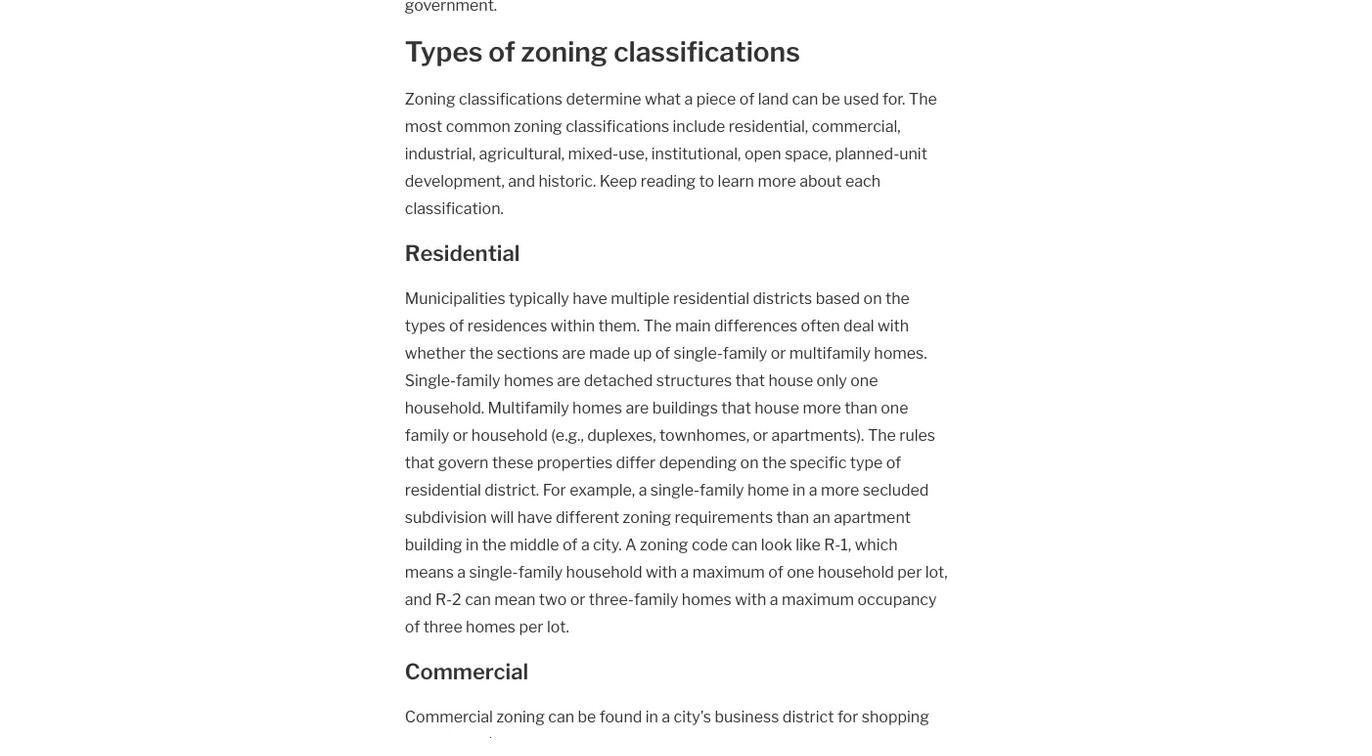 Task type: vqa. For each thing, say whether or not it's contained in the screenshot.
'classifications'
yes



Task type: describe. For each thing, give the bounding box(es) containing it.
0 vertical spatial have
[[572, 289, 607, 308]]

a up 2 at the bottom left
[[457, 563, 466, 582]]

lot,
[[925, 563, 948, 582]]

will
[[490, 508, 514, 527]]

go
[[774, 735, 793, 739]]

1 vertical spatial classifications
[[459, 89, 563, 108]]

commercial,
[[812, 116, 901, 136]]

detached
[[584, 371, 653, 390]]

multifamily
[[488, 398, 569, 417]]

zoning right a
[[640, 535, 688, 554]]

type
[[850, 453, 883, 472]]

0 horizontal spatial have
[[517, 508, 552, 527]]

a down specific at right
[[809, 480, 817, 499]]

0 vertical spatial with
[[878, 316, 909, 335]]

a left city.
[[581, 535, 590, 554]]

requirements
[[675, 508, 773, 527]]

family down a
[[634, 590, 678, 609]]

1 vertical spatial than
[[776, 508, 809, 527]]

offices,
[[467, 735, 521, 739]]

only
[[817, 371, 847, 390]]

multiple
[[611, 289, 670, 308]]

anywhere
[[646, 735, 717, 739]]

three
[[423, 617, 462, 636]]

typically
[[509, 289, 569, 308]]

within
[[551, 316, 595, 335]]

middle
[[510, 535, 559, 554]]

piece
[[696, 89, 736, 108]]

commercial for commercial zoning can be found in a city's business district for shopping centers, offices, restaurants, and anywhere people go to work and spen
[[405, 707, 493, 726]]

homes down mean
[[466, 617, 516, 636]]

of down "look"
[[768, 563, 783, 582]]

whether
[[405, 343, 466, 362]]

be inside commercial zoning can be found in a city's business district for shopping centers, offices, restaurants, and anywhere people go to work and spen
[[578, 707, 596, 726]]

deal
[[843, 316, 874, 335]]

of inside the zoning classifications determine what a piece of land can be used for. the most common zoning classifications include residential, commercial, industrial, agricultural, mixed-use, institutional, open space, planned-unit development, and historic. keep reading to learn more about each classification.
[[739, 89, 755, 108]]

often
[[801, 316, 840, 335]]

districts
[[753, 289, 812, 308]]

shopping
[[862, 707, 929, 726]]

2 vertical spatial classifications
[[566, 116, 669, 136]]

homes down detached in the left bottom of the page
[[572, 398, 622, 417]]

the down will
[[482, 535, 506, 554]]

a inside the zoning classifications determine what a piece of land can be used for. the most common zoning classifications include residential, commercial, industrial, agricultural, mixed-use, institutional, open space, planned-unit development, and historic. keep reading to learn more about each classification.
[[684, 89, 693, 108]]

0 vertical spatial in
[[793, 480, 805, 499]]

can left "look"
[[731, 535, 758, 554]]

types
[[405, 35, 483, 68]]

differ
[[616, 453, 656, 472]]

be inside the zoning classifications determine what a piece of land can be used for. the most common zoning classifications include residential, commercial, industrial, agricultural, mixed-use, institutional, open space, planned-unit development, and historic. keep reading to learn more about each classification.
[[822, 89, 840, 108]]

include
[[673, 116, 725, 136]]

an
[[813, 508, 830, 527]]

common
[[446, 116, 511, 136]]

most
[[405, 116, 442, 136]]

the up homes.
[[885, 289, 910, 308]]

zoning
[[405, 89, 455, 108]]

district
[[783, 707, 834, 726]]

homes down code at the bottom right of page
[[682, 590, 732, 609]]

depending
[[659, 453, 737, 472]]

different
[[556, 508, 619, 527]]

about
[[799, 171, 842, 190]]

subdivision
[[405, 508, 487, 527]]

0 horizontal spatial on
[[740, 453, 759, 472]]

agricultural,
[[479, 144, 565, 163]]

for
[[837, 707, 858, 726]]

a down differ
[[638, 480, 647, 499]]

0 vertical spatial maximum
[[692, 563, 765, 582]]

restaurants,
[[524, 735, 612, 739]]

(e.g.,
[[551, 426, 584, 445]]

business
[[715, 707, 779, 726]]

1,
[[841, 535, 851, 554]]

building
[[405, 535, 462, 554]]

mean
[[494, 590, 535, 609]]

city.
[[593, 535, 622, 554]]

0 horizontal spatial in
[[466, 535, 479, 554]]

home
[[747, 480, 789, 499]]

keep
[[600, 171, 637, 190]]

0 horizontal spatial household
[[471, 426, 548, 445]]

duplexes,
[[587, 426, 656, 445]]

what
[[645, 89, 681, 108]]

open
[[744, 144, 781, 163]]

2 vertical spatial that
[[405, 453, 435, 472]]

people
[[721, 735, 771, 739]]

family up the 'household.' at the bottom
[[456, 371, 500, 390]]

development,
[[405, 171, 505, 190]]

historic.
[[539, 171, 596, 190]]

can right 2 at the bottom left
[[465, 590, 491, 609]]

these
[[492, 453, 533, 472]]

single-
[[405, 371, 456, 390]]

for.
[[882, 89, 905, 108]]

zoning inside commercial zoning can be found in a city's business district for shopping centers, offices, restaurants, and anywhere people go to work and spen
[[496, 707, 545, 726]]

types
[[405, 316, 446, 335]]

1 vertical spatial the
[[643, 316, 672, 335]]

a inside commercial zoning can be found in a city's business district for shopping centers, offices, restaurants, and anywhere people go to work and spen
[[662, 707, 670, 726]]

two
[[539, 590, 567, 609]]

commercial for commercial
[[405, 659, 528, 685]]

secluded
[[863, 480, 929, 499]]

buildings
[[652, 398, 718, 417]]

family down 'middle'
[[518, 563, 563, 582]]

occupancy
[[857, 590, 937, 609]]

2 horizontal spatial household
[[818, 563, 894, 582]]

centers,
[[405, 735, 464, 739]]

zoning inside the zoning classifications determine what a piece of land can be used for. the most common zoning classifications include residential, commercial, industrial, agricultural, mixed-use, institutional, open space, planned-unit development, and historic. keep reading to learn more about each classification.
[[514, 116, 562, 136]]

a
[[625, 535, 637, 554]]

means
[[405, 563, 454, 582]]

planned-
[[835, 144, 899, 163]]

0 vertical spatial r-
[[824, 535, 841, 554]]

land
[[758, 89, 789, 108]]

1 vertical spatial single-
[[650, 480, 700, 499]]

unit
[[899, 144, 927, 163]]

made
[[589, 343, 630, 362]]

1 vertical spatial house
[[755, 398, 799, 417]]

1 horizontal spatial one
[[850, 371, 878, 390]]

zoning up a
[[623, 508, 671, 527]]

institutional,
[[651, 144, 741, 163]]

of down municipalities
[[449, 316, 464, 335]]

0 vertical spatial single-
[[674, 343, 723, 362]]



Task type: locate. For each thing, give the bounding box(es) containing it.
and inside 'municipalities typically have multiple residential districts based on the types of residences within them. the main differences often deal with whether the sections are made up of single-family or multifamily homes. single-family homes are detached structures that house only one household. multifamily homes are buildings that house more than one family or household (e.g., duplexes, townhomes, or apartments). the rules that govern these properties differ depending on the specific type of residential district. for example, a single-family home in a more secluded subdivision will have different zoning requirements than an apartment building in the middle of a city. a zoning code can look like r-1, which means a single-family household with a maximum of one household per lot, and r-2 can mean two or three-family homes with a maximum occupancy of three homes per lot.'
[[405, 590, 432, 609]]

based
[[816, 289, 860, 308]]

0 vertical spatial house
[[768, 371, 813, 390]]

single- up mean
[[469, 563, 518, 582]]

2 vertical spatial are
[[626, 398, 649, 417]]

house
[[768, 371, 813, 390], [755, 398, 799, 417]]

homes up multifamily
[[504, 371, 554, 390]]

one down like
[[787, 563, 814, 582]]

single-
[[674, 343, 723, 362], [650, 480, 700, 499], [469, 563, 518, 582]]

the up home
[[762, 453, 786, 472]]

2 commercial from the top
[[405, 707, 493, 726]]

in inside commercial zoning can be found in a city's business district for shopping centers, offices, restaurants, and anywhere people go to work and spen
[[645, 707, 658, 726]]

than left an
[[776, 508, 809, 527]]

that left govern
[[405, 453, 435, 472]]

used
[[843, 89, 879, 108]]

of right the up
[[655, 343, 670, 362]]

0 horizontal spatial maximum
[[692, 563, 765, 582]]

properties
[[537, 453, 613, 472]]

family up requirements on the bottom
[[700, 480, 744, 499]]

on up deal
[[863, 289, 882, 308]]

1 vertical spatial to
[[796, 735, 811, 739]]

them.
[[598, 316, 640, 335]]

0 horizontal spatial than
[[776, 508, 809, 527]]

2 vertical spatial single-
[[469, 563, 518, 582]]

1 horizontal spatial in
[[645, 707, 658, 726]]

are
[[562, 343, 586, 362], [557, 371, 580, 390], [626, 398, 649, 417]]

commercial
[[405, 659, 528, 685], [405, 707, 493, 726]]

the up the up
[[643, 316, 672, 335]]

and inside the zoning classifications determine what a piece of land can be used for. the most common zoning classifications include residential, commercial, industrial, agricultural, mixed-use, institutional, open space, planned-unit development, and historic. keep reading to learn more about each classification.
[[508, 171, 535, 190]]

that
[[735, 371, 765, 390], [721, 398, 751, 417], [405, 453, 435, 472]]

main
[[675, 316, 711, 335]]

2 horizontal spatial in
[[793, 480, 805, 499]]

can up restaurants,
[[548, 707, 574, 726]]

0 horizontal spatial per
[[519, 617, 543, 636]]

in right found at left
[[645, 707, 658, 726]]

structures
[[656, 371, 732, 390]]

lot.
[[547, 617, 569, 636]]

with down requirements on the bottom
[[646, 563, 677, 582]]

than down only
[[844, 398, 877, 417]]

like
[[796, 535, 821, 554]]

1 vertical spatial per
[[519, 617, 543, 636]]

which
[[855, 535, 898, 554]]

1 vertical spatial that
[[721, 398, 751, 417]]

townhomes,
[[659, 426, 749, 445]]

zoning up 'determine'
[[521, 35, 608, 68]]

a
[[684, 89, 693, 108], [638, 480, 647, 499], [809, 480, 817, 499], [581, 535, 590, 554], [457, 563, 466, 582], [681, 563, 689, 582], [770, 590, 778, 609], [662, 707, 670, 726]]

2
[[452, 590, 461, 609]]

more down open
[[758, 171, 796, 190]]

2 vertical spatial the
[[868, 426, 896, 445]]

residential up main
[[673, 289, 749, 308]]

house left only
[[768, 371, 813, 390]]

2 vertical spatial one
[[787, 563, 814, 582]]

2 horizontal spatial with
[[878, 316, 909, 335]]

the down residences
[[469, 343, 493, 362]]

zoning
[[521, 35, 608, 68], [514, 116, 562, 136], [623, 508, 671, 527], [640, 535, 688, 554], [496, 707, 545, 726]]

1 horizontal spatial maximum
[[782, 590, 854, 609]]

household
[[471, 426, 548, 445], [566, 563, 642, 582], [818, 563, 894, 582]]

classifications
[[614, 35, 800, 68], [459, 89, 563, 108], [566, 116, 669, 136]]

1 horizontal spatial residential
[[673, 289, 749, 308]]

2 horizontal spatial one
[[881, 398, 908, 417]]

types of zoning classifications
[[405, 35, 800, 68]]

city's
[[674, 707, 711, 726]]

household.
[[405, 398, 484, 417]]

one right only
[[850, 371, 878, 390]]

0 vertical spatial commercial
[[405, 659, 528, 685]]

rules
[[899, 426, 935, 445]]

zoning up offices,
[[496, 707, 545, 726]]

0 horizontal spatial be
[[578, 707, 596, 726]]

1 horizontal spatial with
[[735, 590, 766, 609]]

a right the "what"
[[684, 89, 693, 108]]

0 horizontal spatial the
[[643, 316, 672, 335]]

a up anywhere
[[662, 707, 670, 726]]

1 vertical spatial commercial
[[405, 707, 493, 726]]

multifamily
[[789, 343, 871, 362]]

space,
[[785, 144, 832, 163]]

and down the means
[[405, 590, 432, 609]]

2 vertical spatial in
[[645, 707, 658, 726]]

maximum down like
[[782, 590, 854, 609]]

more up an
[[821, 480, 859, 499]]

1 horizontal spatial r-
[[824, 535, 841, 554]]

each
[[845, 171, 881, 190]]

with up homes.
[[878, 316, 909, 335]]

specific
[[790, 453, 847, 472]]

classifications up common
[[459, 89, 563, 108]]

1 horizontal spatial to
[[796, 735, 811, 739]]

of down different
[[563, 535, 578, 554]]

apartment
[[834, 508, 911, 527]]

be left used
[[822, 89, 840, 108]]

a down requirements on the bottom
[[681, 563, 689, 582]]

more up apartments).
[[803, 398, 841, 417]]

1 vertical spatial one
[[881, 398, 908, 417]]

and down agricultural,
[[508, 171, 535, 190]]

than
[[844, 398, 877, 417], [776, 508, 809, 527]]

household up these
[[471, 426, 548, 445]]

in down subdivision
[[466, 535, 479, 554]]

0 vertical spatial the
[[909, 89, 937, 108]]

0 horizontal spatial one
[[787, 563, 814, 582]]

residential,
[[729, 116, 808, 136]]

homes
[[504, 371, 554, 390], [572, 398, 622, 417], [682, 590, 732, 609], [466, 617, 516, 636]]

of right types
[[489, 35, 515, 68]]

0 vertical spatial be
[[822, 89, 840, 108]]

residences
[[467, 316, 547, 335]]

family down the 'household.' at the bottom
[[405, 426, 449, 445]]

are up multifamily
[[557, 371, 580, 390]]

and
[[508, 171, 535, 190], [405, 590, 432, 609], [615, 735, 642, 739], [855, 735, 882, 739]]

that down differences
[[735, 371, 765, 390]]

have up 'middle'
[[517, 508, 552, 527]]

industrial,
[[405, 144, 476, 163]]

commercial down three
[[405, 659, 528, 685]]

in right home
[[793, 480, 805, 499]]

more
[[758, 171, 796, 190], [803, 398, 841, 417], [821, 480, 859, 499]]

can inside commercial zoning can be found in a city's business district for shopping centers, offices, restaurants, and anywhere people go to work and spen
[[548, 707, 574, 726]]

0 vertical spatial than
[[844, 398, 877, 417]]

0 vertical spatial residential
[[673, 289, 749, 308]]

reading
[[641, 171, 696, 190]]

r- up three
[[435, 590, 452, 609]]

1 horizontal spatial be
[[822, 89, 840, 108]]

2 horizontal spatial the
[[909, 89, 937, 108]]

0 horizontal spatial with
[[646, 563, 677, 582]]

of left three
[[405, 617, 420, 636]]

have up 'within' at the top of the page
[[572, 289, 607, 308]]

0 horizontal spatial to
[[699, 171, 714, 190]]

code
[[692, 535, 728, 554]]

example,
[[570, 480, 635, 499]]

more inside the zoning classifications determine what a piece of land can be used for. the most common zoning classifications include residential, commercial, industrial, agricultural, mixed-use, institutional, open space, planned-unit development, and historic. keep reading to learn more about each classification.
[[758, 171, 796, 190]]

zoning classifications determine what a piece of land can be used for. the most common zoning classifications include residential, commercial, industrial, agricultural, mixed-use, institutional, open space, planned-unit development, and historic. keep reading to learn more about each classification.
[[405, 89, 937, 218]]

0 vertical spatial per
[[897, 563, 922, 582]]

commercial zoning can be found in a city's business district for shopping centers, offices, restaurants, and anywhere people go to work and spen
[[405, 707, 942, 739]]

or up govern
[[453, 426, 468, 445]]

r- right like
[[824, 535, 841, 554]]

and down for
[[855, 735, 882, 739]]

1 vertical spatial r-
[[435, 590, 452, 609]]

to left learn
[[699, 171, 714, 190]]

classifications down 'determine'
[[566, 116, 669, 136]]

the up type
[[868, 426, 896, 445]]

learn
[[718, 171, 754, 190]]

0 vertical spatial to
[[699, 171, 714, 190]]

sections
[[497, 343, 559, 362]]

of left land
[[739, 89, 755, 108]]

household down "1,"
[[818, 563, 894, 582]]

a down "look"
[[770, 590, 778, 609]]

can right land
[[792, 89, 818, 108]]

be up restaurants,
[[578, 707, 596, 726]]

r-
[[824, 535, 841, 554], [435, 590, 452, 609]]

in
[[793, 480, 805, 499], [466, 535, 479, 554], [645, 707, 658, 726]]

are down 'within' at the top of the page
[[562, 343, 586, 362]]

have
[[572, 289, 607, 308], [517, 508, 552, 527]]

with down "look"
[[735, 590, 766, 609]]

maximum
[[692, 563, 765, 582], [782, 590, 854, 609]]

2 vertical spatial more
[[821, 480, 859, 499]]

or down differences
[[771, 343, 786, 362]]

residential
[[405, 240, 520, 267]]

0 vertical spatial more
[[758, 171, 796, 190]]

are up duplexes,
[[626, 398, 649, 417]]

house up apartments).
[[755, 398, 799, 417]]

of right type
[[886, 453, 901, 472]]

per left the lot,
[[897, 563, 922, 582]]

residential
[[673, 289, 749, 308], [405, 480, 481, 499]]

0 horizontal spatial residential
[[405, 480, 481, 499]]

1 vertical spatial residential
[[405, 480, 481, 499]]

1 vertical spatial more
[[803, 398, 841, 417]]

0 vertical spatial one
[[850, 371, 878, 390]]

1 vertical spatial have
[[517, 508, 552, 527]]

0 horizontal spatial r-
[[435, 590, 452, 609]]

one
[[850, 371, 878, 390], [881, 398, 908, 417], [787, 563, 814, 582]]

can inside the zoning classifications determine what a piece of land can be used for. the most common zoning classifications include residential, commercial, industrial, agricultural, mixed-use, institutional, open space, planned-unit development, and historic. keep reading to learn more about each classification.
[[792, 89, 818, 108]]

1 horizontal spatial have
[[572, 289, 607, 308]]

that up townhomes,
[[721, 398, 751, 417]]

the
[[885, 289, 910, 308], [469, 343, 493, 362], [762, 453, 786, 472], [482, 535, 506, 554]]

1 vertical spatial in
[[466, 535, 479, 554]]

0 vertical spatial on
[[863, 289, 882, 308]]

to inside the zoning classifications determine what a piece of land can be used for. the most common zoning classifications include residential, commercial, industrial, agricultural, mixed-use, institutional, open space, planned-unit development, and historic. keep reading to learn more about each classification.
[[699, 171, 714, 190]]

0 vertical spatial are
[[562, 343, 586, 362]]

one up rules
[[881, 398, 908, 417]]

homes.
[[874, 343, 927, 362]]

1 commercial from the top
[[405, 659, 528, 685]]

municipalities
[[405, 289, 505, 308]]

classifications up piece
[[614, 35, 800, 68]]

1 horizontal spatial per
[[897, 563, 922, 582]]

apartments).
[[772, 426, 864, 445]]

or right the two
[[570, 590, 585, 609]]

up
[[633, 343, 652, 362]]

1 vertical spatial with
[[646, 563, 677, 582]]

residential up subdivision
[[405, 480, 481, 499]]

household down city.
[[566, 563, 642, 582]]

1 vertical spatial maximum
[[782, 590, 854, 609]]

1 horizontal spatial household
[[566, 563, 642, 582]]

family down differences
[[723, 343, 767, 362]]

mixed-
[[568, 144, 618, 163]]

and down found at left
[[615, 735, 642, 739]]

family
[[723, 343, 767, 362], [456, 371, 500, 390], [405, 426, 449, 445], [700, 480, 744, 499], [518, 563, 563, 582], [634, 590, 678, 609]]

1 horizontal spatial on
[[863, 289, 882, 308]]

govern
[[438, 453, 489, 472]]

commercial inside commercial zoning can be found in a city's business district for shopping centers, offices, restaurants, and anywhere people go to work and spen
[[405, 707, 493, 726]]

per
[[897, 563, 922, 582], [519, 617, 543, 636]]

maximum down code at the bottom right of page
[[692, 563, 765, 582]]

to right go
[[796, 735, 811, 739]]

to inside commercial zoning can be found in a city's business district for shopping centers, offices, restaurants, and anywhere people go to work and spen
[[796, 735, 811, 739]]

zoning up agricultural,
[[514, 116, 562, 136]]

classification.
[[405, 199, 504, 218]]

single- up structures
[[674, 343, 723, 362]]

the right for.
[[909, 89, 937, 108]]

district.
[[485, 480, 539, 499]]

use,
[[618, 144, 648, 163]]

1 horizontal spatial than
[[844, 398, 877, 417]]

commercial up centers, at left
[[405, 707, 493, 726]]

1 horizontal spatial the
[[868, 426, 896, 445]]

found
[[600, 707, 642, 726]]

per left lot.
[[519, 617, 543, 636]]

the inside the zoning classifications determine what a piece of land can be used for. the most common zoning classifications include residential, commercial, industrial, agricultural, mixed-use, institutional, open space, planned-unit development, and historic. keep reading to learn more about each classification.
[[909, 89, 937, 108]]

determine
[[566, 89, 641, 108]]

or up home
[[753, 426, 768, 445]]

with
[[878, 316, 909, 335], [646, 563, 677, 582], [735, 590, 766, 609]]

1 vertical spatial be
[[578, 707, 596, 726]]

three-
[[589, 590, 634, 609]]

0 vertical spatial that
[[735, 371, 765, 390]]

0 vertical spatial classifications
[[614, 35, 800, 68]]

2 vertical spatial with
[[735, 590, 766, 609]]

1 vertical spatial are
[[557, 371, 580, 390]]

1 vertical spatial on
[[740, 453, 759, 472]]

on up home
[[740, 453, 759, 472]]

single- down depending
[[650, 480, 700, 499]]



